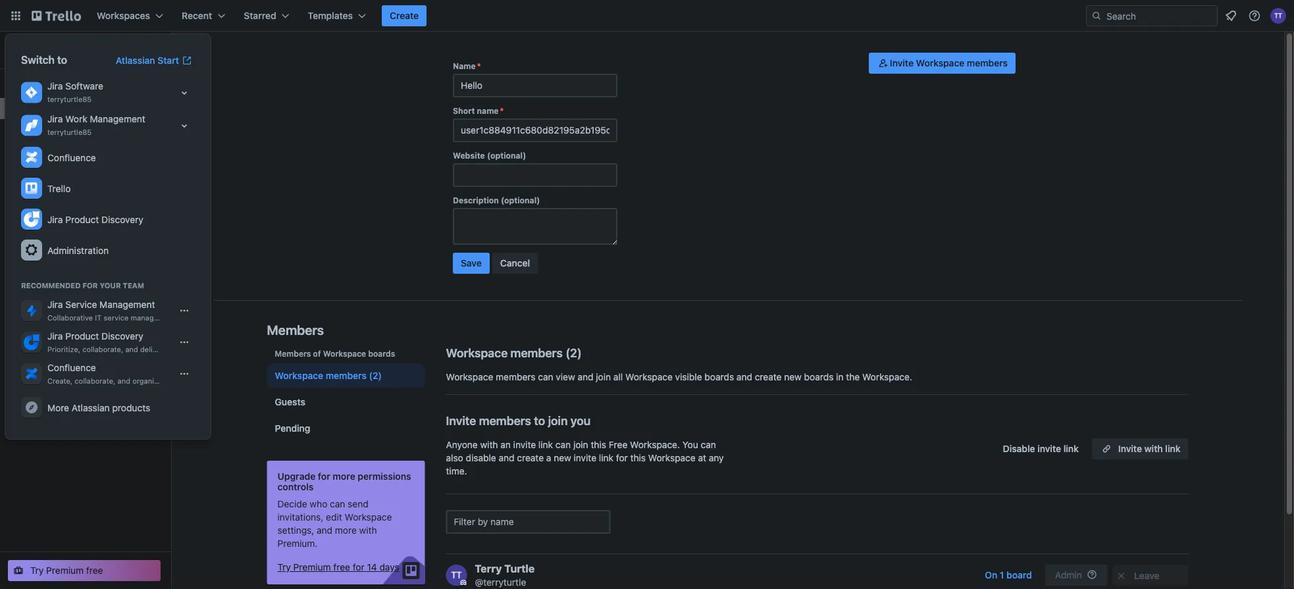 Task type: vqa. For each thing, say whether or not it's contained in the screenshot.
Premium to the right
yes



Task type: locate. For each thing, give the bounding box(es) containing it.
members up of in the left bottom of the page
[[267, 322, 324, 338]]

1 jira from the top
[[47, 81, 63, 92]]

2 horizontal spatial for
[[616, 453, 628, 464]]

5 jira from the top
[[47, 331, 63, 342]]

0 vertical spatial terryturtle85
[[47, 95, 92, 104]]

for
[[616, 453, 628, 464], [318, 471, 331, 482], [353, 562, 365, 573]]

free inside hello free
[[34, 52, 51, 61]]

boards
[[29, 82, 59, 93]]

jira up prioritize,
[[47, 331, 63, 342]]

and
[[54, 243, 70, 254], [125, 345, 138, 354], [578, 372, 594, 383], [737, 372, 753, 383], [118, 377, 130, 386], [499, 453, 515, 464], [317, 525, 333, 536]]

confluence up table link
[[47, 152, 96, 163]]

0 horizontal spatial your
[[8, 220, 28, 231]]

discovery down calendar link
[[101, 214, 143, 225]]

starred
[[244, 10, 276, 21]]

workspace. left you
[[630, 440, 680, 451]]

members down boards
[[29, 103, 69, 114]]

0 horizontal spatial to
[[57, 54, 67, 66]]

1 vertical spatial new
[[785, 372, 802, 383]]

0 horizontal spatial atlassian
[[72, 402, 110, 413]]

2 confluence from the top
[[47, 363, 96, 373]]

jira
[[47, 81, 63, 92], [47, 114, 63, 124], [47, 214, 63, 225], [47, 299, 63, 310], [47, 331, 63, 342]]

terry turtle (terryturtle) image
[[1271, 8, 1287, 24]]

with inside invite with link button
[[1145, 444, 1164, 454]]

members left of in the left bottom of the page
[[275, 349, 311, 358]]

description (optional)
[[453, 196, 540, 205]]

leave link
[[1114, 565, 1189, 586]]

1 horizontal spatial invite
[[890, 58, 914, 69]]

members inside button
[[968, 58, 1008, 69]]

terryturtle85 down work
[[47, 128, 92, 137]]

on 1 board link
[[978, 565, 1040, 586]]

can inside upgrade for more permissions controls decide who can send invitations, edit workspace settings, and more with premium.
[[330, 499, 345, 510]]

1 vertical spatial sm image
[[1115, 570, 1129, 583]]

0 vertical spatial discovery
[[101, 214, 143, 225]]

workspace members can view and join all workspace visible boards and create new boards in the workspace.
[[446, 372, 913, 383]]

2 vertical spatial new
[[554, 453, 572, 464]]

( 2 )
[[566, 346, 582, 360]]

2 horizontal spatial invite
[[1038, 444, 1062, 454]]

more
[[333, 471, 356, 482], [335, 525, 357, 536]]

to right hello free
[[57, 54, 67, 66]]

*
[[477, 61, 481, 70], [500, 106, 504, 115]]

1 vertical spatial workspace members
[[275, 371, 367, 381]]

management inside the jira service management collaborative it service management
[[100, 299, 155, 310]]

1 vertical spatial to
[[534, 414, 546, 428]]

can up 'edit'
[[330, 499, 345, 510]]

@terryturtle
[[475, 577, 527, 588]]

premium for try premium free for 14 days
[[294, 562, 331, 573]]

2 vertical spatial invite
[[1119, 444, 1143, 454]]

1 horizontal spatial premium
[[294, 562, 331, 573]]

0 horizontal spatial invite
[[446, 414, 477, 428]]

invite inside button
[[1038, 444, 1062, 454]]

jira down calendar
[[47, 214, 63, 225]]

2 horizontal spatial with
[[1145, 444, 1164, 454]]

1 horizontal spatial create
[[755, 372, 782, 383]]

discovery
[[101, 214, 143, 225], [101, 331, 143, 342]]

workspace members left ( at the left of the page
[[446, 346, 563, 360]]

2 vertical spatial for
[[353, 562, 365, 573]]

your
[[8, 220, 28, 231], [100, 282, 121, 290]]

1 horizontal spatial free
[[334, 562, 350, 573]]

2 terryturtle85 from the top
[[47, 128, 92, 137]]

link inside button
[[1166, 444, 1181, 454]]

confluence inside confluence create, collaborate, and organize your work
[[47, 363, 96, 373]]

boards right visible
[[705, 372, 735, 383]]

expand image
[[177, 118, 192, 134]]

0 horizontal spatial create
[[517, 453, 544, 464]]

invite right a
[[574, 453, 597, 464]]

description
[[453, 196, 499, 205]]

0 vertical spatial confluence
[[47, 152, 96, 163]]

None text field
[[453, 119, 618, 142]]

short
[[453, 106, 475, 115]]

1 vertical spatial free
[[609, 440, 628, 451]]

2 product from the top
[[65, 331, 99, 342]]

workspace inside button
[[917, 58, 965, 69]]

(optional)
[[487, 151, 526, 160], [501, 196, 540, 205]]

0 vertical spatial your
[[8, 220, 28, 231]]

jira service management options menu image
[[179, 306, 190, 316]]

jira for jira product discovery
[[47, 214, 63, 225]]

1 vertical spatial create
[[517, 453, 544, 464]]

jams
[[29, 243, 51, 254]]

2 horizontal spatial join
[[596, 372, 611, 383]]

1 horizontal spatial try
[[278, 562, 291, 573]]

sm image inside invite workspace members button
[[877, 57, 890, 70]]

workspace navigation collapse icon image
[[144, 41, 162, 59]]

1
[[1000, 570, 1005, 581]]

collaborate, up confluence create, collaborate, and organize your work
[[82, 345, 123, 354]]

product for jira product discovery
[[65, 214, 99, 225]]

1 vertical spatial discovery
[[101, 331, 143, 342]]

can
[[538, 372, 554, 383], [556, 440, 571, 451], [701, 440, 717, 451], [330, 499, 345, 510]]

sm image for invite workspace members button
[[877, 57, 890, 70]]

a
[[547, 453, 552, 464]]

3 jira from the top
[[47, 214, 63, 225]]

discovery inside jira product discovery prioritize, collaborate, and deliver new ideas
[[101, 331, 143, 342]]

0 horizontal spatial sm image
[[877, 57, 890, 70]]

workspace members down of in the left bottom of the page
[[275, 371, 367, 381]]

open information menu image
[[1249, 9, 1262, 22]]

0 horizontal spatial *
[[477, 61, 481, 70]]

0 vertical spatial new
[[166, 345, 180, 354]]

jira down recommended
[[47, 299, 63, 310]]

sm image for leave link
[[1115, 570, 1129, 583]]

premium.
[[278, 538, 318, 549]]

2 horizontal spatial invite
[[1119, 444, 1143, 454]]

1 horizontal spatial for
[[353, 562, 365, 573]]

with inside anyone with an invite link can join this free workspace. you can also disable and create a new invite link for this workspace at any time.
[[480, 440, 498, 451]]

product for jira product discovery prioritize, collaborate, and deliver new ideas
[[65, 331, 99, 342]]

sm image inside leave link
[[1115, 570, 1129, 583]]

and inside upgrade for more permissions controls decide who can send invitations, edit workspace settings, and more with premium.
[[317, 525, 333, 536]]

confluence up create,
[[47, 363, 96, 373]]

and left the organize
[[118, 377, 130, 386]]

0 vertical spatial members
[[29, 103, 69, 114]]

workspace views
[[8, 151, 84, 161]]

(optional) right description
[[501, 196, 540, 205]]

product down collaborative
[[65, 331, 99, 342]]

on
[[986, 570, 998, 581]]

2 discovery from the top
[[101, 331, 143, 342]]

more atlassian products
[[47, 402, 150, 413]]

2 vertical spatial join
[[574, 440, 589, 451]]

2 jira from the top
[[47, 114, 63, 124]]

more
[[47, 402, 69, 413]]

try premium free for 14 days button
[[278, 561, 400, 574]]

jira inside jira work management terryturtle85
[[47, 114, 63, 124]]

0 horizontal spatial join
[[548, 414, 568, 428]]

(optional) right the website
[[487, 151, 526, 160]]

0 horizontal spatial free
[[34, 52, 51, 61]]

product
[[65, 214, 99, 225], [65, 331, 99, 342]]

0 vertical spatial for
[[616, 453, 628, 464]]

more down 'edit'
[[335, 525, 357, 536]]

more up send
[[333, 471, 356, 482]]

time.
[[446, 466, 467, 477]]

0 horizontal spatial with
[[359, 525, 377, 536]]

management inside jira work management terryturtle85
[[90, 114, 145, 124]]

0 horizontal spatial new
[[166, 345, 180, 354]]

join left you at the left of page
[[548, 414, 568, 428]]

1 vertical spatial terryturtle85
[[47, 128, 92, 137]]

jira inside jira software terryturtle85
[[47, 81, 63, 92]]

1 vertical spatial invite
[[446, 414, 477, 428]]

1 horizontal spatial this
[[631, 453, 646, 464]]

atlassian left start
[[116, 55, 155, 66]]

jira left work
[[47, 114, 63, 124]]

disable
[[1004, 444, 1036, 454]]

1 horizontal spatial sm image
[[1115, 570, 1129, 583]]

0 vertical spatial to
[[57, 54, 67, 66]]

0 vertical spatial collaborate,
[[82, 345, 123, 354]]

1 horizontal spatial *
[[500, 106, 504, 115]]

try premium free button
[[8, 561, 161, 582]]

cancel button
[[493, 253, 538, 274]]

workspace
[[917, 58, 965, 69], [8, 151, 57, 161], [446, 346, 508, 360], [323, 349, 366, 358], [275, 371, 324, 381], [446, 372, 494, 383], [626, 372, 673, 383], [649, 453, 696, 464], [345, 512, 392, 523]]

join down you at the left of page
[[574, 440, 589, 451]]

0 vertical spatial create
[[755, 372, 782, 383]]

(optional) for website (optional)
[[487, 151, 526, 160]]

0 vertical spatial sm image
[[877, 57, 890, 70]]

this member is an admin of this workspace. image
[[461, 580, 467, 586]]

1 vertical spatial (optional)
[[501, 196, 540, 205]]

your
[[164, 377, 179, 386]]

1 horizontal spatial workspace.
[[863, 372, 913, 383]]

new right a
[[554, 453, 572, 464]]

0 horizontal spatial premium
[[46, 565, 84, 576]]

all
[[614, 372, 623, 383]]

atlassian
[[116, 55, 155, 66], [72, 402, 110, 413]]

start
[[158, 55, 179, 66]]

and left deliver
[[125, 345, 138, 354]]

1 vertical spatial atlassian
[[72, 402, 110, 413]]

jira product discovery link
[[16, 204, 200, 235]]

new
[[166, 345, 180, 354], [785, 372, 802, 383], [554, 453, 572, 464]]

terryturtle85 inside jira software terryturtle85
[[47, 95, 92, 104]]

(
[[566, 346, 570, 360]]

1 vertical spatial for
[[318, 471, 331, 482]]

workspace. right the
[[863, 372, 913, 383]]

of
[[313, 349, 321, 358]]

0 notifications image
[[1224, 8, 1240, 24]]

jira inside the jira service management collaborative it service management
[[47, 299, 63, 310]]

at
[[699, 453, 707, 464]]

new left in
[[785, 372, 802, 383]]

0 horizontal spatial for
[[318, 471, 331, 482]]

jira inside jira product discovery prioritize, collaborate, and deliver new ideas
[[47, 331, 63, 342]]

can down you at the left of page
[[556, 440, 571, 451]]

1 terryturtle85 from the top
[[47, 95, 92, 104]]

1 horizontal spatial your
[[100, 282, 121, 290]]

create inside anyone with an invite link can join this free workspace. you can also disable and create a new invite link for this workspace at any time.
[[517, 453, 544, 464]]

1 vertical spatial this
[[631, 453, 646, 464]]

0 horizontal spatial try
[[30, 565, 44, 576]]

None text field
[[453, 74, 618, 97], [453, 163, 618, 187], [453, 208, 618, 245], [453, 74, 618, 97], [453, 163, 618, 187], [453, 208, 618, 245]]

admin button
[[1046, 565, 1108, 586]]

jira down switch to
[[47, 81, 63, 92]]

workspace members
[[446, 346, 563, 360], [275, 371, 367, 381]]

0 horizontal spatial invite
[[514, 440, 536, 451]]

0 vertical spatial workspace members
[[446, 346, 563, 360]]

management up service on the left
[[100, 299, 155, 310]]

your up settings icon
[[8, 220, 28, 231]]

who
[[310, 499, 328, 510]]

0 vertical spatial management
[[90, 114, 145, 124]]

terryturtle85
[[47, 95, 92, 104], [47, 128, 92, 137]]

1 vertical spatial management
[[100, 299, 155, 310]]

pending
[[275, 423, 311, 434]]

1 confluence from the top
[[47, 152, 96, 163]]

boards
[[30, 220, 61, 231], [368, 349, 395, 358], [705, 372, 735, 383], [805, 372, 834, 383]]

anyone
[[446, 440, 478, 451]]

product inside jira product discovery prioritize, collaborate, and deliver new ideas
[[65, 331, 99, 342]]

0 vertical spatial invite
[[890, 58, 914, 69]]

hello link
[[34, 38, 57, 49]]

management for jira service management
[[100, 299, 155, 310]]

permissions
[[358, 471, 411, 482]]

jams and jims link
[[29, 242, 148, 255]]

1 vertical spatial collaborate,
[[75, 377, 116, 386]]

sm image
[[877, 57, 890, 70], [1115, 570, 1129, 583]]

switch to… image
[[9, 9, 22, 22]]

more atlassian products link
[[16, 393, 200, 424]]

settings,
[[278, 525, 314, 536]]

cancel
[[500, 258, 530, 269]]

0 vertical spatial (optional)
[[487, 151, 526, 160]]

atlassian start
[[116, 55, 179, 66]]

collaborative
[[47, 314, 93, 322]]

management up confluence link
[[90, 114, 145, 124]]

invite right disable
[[1038, 444, 1062, 454]]

discovery down service on the left
[[101, 331, 143, 342]]

management for jira work management
[[90, 114, 145, 124]]

1 discovery from the top
[[101, 214, 143, 225]]

jira for jira service management collaborative it service management
[[47, 299, 63, 310]]

to
[[57, 54, 67, 66], [534, 414, 546, 428]]

premium
[[294, 562, 331, 573], [46, 565, 84, 576]]

and down 'edit'
[[317, 525, 333, 536]]

1 horizontal spatial new
[[554, 453, 572, 464]]

1 vertical spatial product
[[65, 331, 99, 342]]

1 vertical spatial workspace.
[[630, 440, 680, 451]]

0 horizontal spatial workspace.
[[630, 440, 680, 451]]

your inside your boards with 1 items element
[[8, 220, 28, 231]]

1 horizontal spatial join
[[574, 440, 589, 451]]

your right for
[[100, 282, 121, 290]]

and down an
[[499, 453, 515, 464]]

1 horizontal spatial free
[[609, 440, 628, 451]]

it
[[95, 314, 102, 322]]

1 product from the top
[[65, 214, 99, 225]]

0 vertical spatial join
[[596, 372, 611, 383]]

1 vertical spatial members
[[267, 322, 324, 338]]

0 vertical spatial free
[[34, 52, 51, 61]]

for inside button
[[353, 562, 365, 573]]

templates button
[[300, 5, 374, 26]]

1 horizontal spatial with
[[480, 440, 498, 451]]

join left all
[[596, 372, 611, 383]]

jira inside jira product discovery link
[[47, 214, 63, 225]]

create,
[[47, 377, 73, 386]]

product down calendar link
[[65, 214, 99, 225]]

templates
[[308, 10, 353, 21]]

collaborate, up more atlassian products
[[75, 377, 116, 386]]

work
[[65, 114, 87, 124]]

0 horizontal spatial workspace members
[[275, 371, 367, 381]]

confluence create, collaborate, and organize your work
[[47, 363, 198, 386]]

new inside jira product discovery prioritize, collaborate, and deliver new ideas
[[166, 345, 180, 354]]

invitations,
[[278, 512, 324, 523]]

to left you at the left of page
[[534, 414, 546, 428]]

new left ideas
[[166, 345, 180, 354]]

invite right an
[[514, 440, 536, 451]]

jira product discovery prioritize, collaborate, and deliver new ideas
[[47, 331, 200, 354]]

members
[[968, 58, 1008, 69], [511, 346, 563, 360], [326, 371, 367, 381], [496, 372, 536, 383], [479, 414, 532, 428]]

1 vertical spatial confluence
[[47, 363, 96, 373]]

management
[[90, 114, 145, 124], [100, 299, 155, 310]]

discovery inside jira product discovery link
[[101, 214, 143, 225]]

0 vertical spatial workspace.
[[863, 372, 913, 383]]

invite for invite members to join you
[[446, 414, 477, 428]]

and right view
[[578, 372, 594, 383]]

boards up jams
[[30, 220, 61, 231]]

administration link
[[16, 235, 200, 266]]

0 vertical spatial *
[[477, 61, 481, 70]]

0 horizontal spatial this
[[591, 440, 607, 451]]

1 vertical spatial your
[[100, 282, 121, 290]]

calendar link
[[29, 193, 163, 206]]

try premium free
[[30, 565, 103, 576]]

1 horizontal spatial atlassian
[[116, 55, 155, 66]]

atlassian right more
[[72, 402, 110, 413]]

invite
[[514, 440, 536, 451], [1038, 444, 1062, 454], [574, 453, 597, 464]]

Filter by name text field
[[446, 510, 611, 534]]

4 jira from the top
[[47, 299, 63, 310]]

0 vertical spatial product
[[65, 214, 99, 225]]

team
[[123, 282, 144, 290]]

terryturtle85 down the software
[[47, 95, 92, 104]]

0 horizontal spatial free
[[86, 565, 103, 576]]



Task type: describe. For each thing, give the bounding box(es) containing it.
jira service management collaborative it service management
[[47, 299, 176, 322]]

switch to
[[21, 54, 67, 66]]

table link
[[29, 172, 163, 185]]

save button
[[453, 253, 490, 274]]

terryturtle85 inside jira work management terryturtle85
[[47, 128, 92, 137]]

your boards
[[8, 220, 61, 231]]

free for try premium free
[[86, 565, 103, 576]]

visible
[[676, 372, 703, 383]]

)
[[578, 346, 582, 360]]

recommended for your team
[[21, 282, 144, 290]]

premium for try premium free
[[46, 565, 84, 576]]

edit
[[326, 512, 342, 523]]

free for try premium free for 14 days
[[334, 562, 350, 573]]

14
[[367, 562, 377, 573]]

1 horizontal spatial to
[[534, 414, 546, 428]]

0 vertical spatial more
[[333, 471, 356, 482]]

jams and jims
[[29, 243, 92, 254]]

invite with link button
[[1093, 439, 1189, 460]]

jira for jira work management terryturtle85
[[47, 114, 63, 124]]

administration
[[47, 245, 109, 256]]

and inside anyone with an invite link can join this free workspace. you can also disable and create a new invite link for this workspace at any time.
[[499, 453, 515, 464]]

upgrade for more permissions controls decide who can send invitations, edit workspace settings, and more with premium.
[[278, 471, 411, 549]]

invite for invite with link
[[1119, 444, 1143, 454]]

1 horizontal spatial invite
[[574, 453, 597, 464]]

settings image
[[24, 242, 40, 258]]

for
[[83, 282, 98, 290]]

free inside anyone with an invite link can join this free workspace. you can also disable and create a new invite link for this workspace at any time.
[[609, 440, 628, 451]]

deliver
[[140, 345, 163, 354]]

disable invite link button
[[996, 439, 1087, 460]]

website (optional)
[[453, 151, 526, 160]]

back to home image
[[32, 5, 81, 26]]

workspaces button
[[89, 5, 171, 26]]

invite for invite workspace members
[[890, 58, 914, 69]]

confluence options menu image
[[179, 369, 190, 379]]

and left jims
[[54, 243, 70, 254]]

table
[[29, 173, 52, 184]]

members inside 'link'
[[29, 103, 69, 114]]

recommended
[[21, 282, 81, 290]]

name *
[[453, 61, 481, 70]]

2
[[570, 346, 578, 360]]

turtle
[[505, 563, 535, 575]]

decide
[[278, 499, 307, 510]]

workspace inside anyone with an invite link can join this free workspace. you can also disable and create a new invite link for this workspace at any time.
[[649, 453, 696, 464]]

controls
[[278, 482, 314, 493]]

workspaces
[[97, 10, 150, 21]]

terry turtle @terryturtle
[[475, 563, 535, 588]]

organize
[[132, 377, 162, 386]]

views
[[59, 151, 84, 161]]

(2)
[[369, 371, 382, 381]]

organizationdetailform element
[[453, 61, 618, 279]]

jira software terryturtle85
[[47, 81, 103, 104]]

collaborate, inside jira product discovery prioritize, collaborate, and deliver new ideas
[[82, 345, 123, 354]]

can left view
[[538, 372, 554, 383]]

trello
[[47, 183, 71, 194]]

prioritize,
[[47, 345, 80, 354]]

confluence link
[[16, 142, 200, 173]]

jims
[[72, 243, 92, 254]]

with for anyone
[[480, 440, 498, 451]]

invite workspace members button
[[869, 53, 1016, 74]]

boards left in
[[805, 372, 834, 383]]

invite members to join you
[[446, 414, 591, 428]]

disable
[[466, 453, 496, 464]]

short name *
[[453, 106, 504, 115]]

h
[[14, 42, 23, 58]]

1 vertical spatial *
[[500, 106, 504, 115]]

(optional) for description (optional)
[[501, 196, 540, 205]]

and right visible
[[737, 372, 753, 383]]

invite workspace members
[[890, 58, 1008, 69]]

link inside button
[[1064, 444, 1079, 454]]

try premium free for 14 days
[[278, 562, 400, 573]]

view
[[556, 372, 576, 383]]

1 vertical spatial more
[[335, 525, 357, 536]]

1 horizontal spatial workspace members
[[446, 346, 563, 360]]

upgrade
[[278, 471, 316, 482]]

also
[[446, 453, 464, 464]]

an
[[501, 440, 511, 451]]

jira product discovery options menu image
[[179, 337, 190, 348]]

join inside anyone with an invite link can join this free workspace. you can also disable and create a new invite link for this workspace at any time.
[[574, 440, 589, 451]]

try for try premium free
[[30, 565, 44, 576]]

ideas
[[182, 345, 200, 354]]

leave
[[1135, 571, 1160, 582]]

2 vertical spatial members
[[275, 349, 311, 358]]

confluence for confluence
[[47, 152, 96, 163]]

try for try premium free for 14 days
[[278, 562, 291, 573]]

with inside upgrade for more permissions controls decide who can send invitations, edit workspace settings, and more with premium.
[[359, 525, 377, 536]]

starred button
[[236, 5, 298, 26]]

confluence for confluence create, collaborate, and organize your work
[[47, 363, 96, 373]]

save
[[461, 258, 482, 269]]

service
[[65, 299, 97, 310]]

name
[[453, 61, 476, 70]]

any
[[709, 453, 724, 464]]

website
[[453, 151, 485, 160]]

jira for jira software terryturtle85
[[47, 81, 63, 92]]

1 vertical spatial join
[[548, 414, 568, 428]]

with for invite
[[1145, 444, 1164, 454]]

and inside confluence create, collaborate, and organize your work
[[118, 377, 130, 386]]

jira for jira product discovery prioritize, collaborate, and deliver new ideas
[[47, 331, 63, 342]]

0 vertical spatial this
[[591, 440, 607, 451]]

expand image
[[177, 85, 192, 101]]

days
[[380, 562, 400, 573]]

2 horizontal spatial new
[[785, 372, 802, 383]]

your boards with 1 items element
[[8, 218, 133, 234]]

primary element
[[0, 0, 1295, 32]]

board
[[1007, 570, 1033, 581]]

send
[[348, 499, 369, 510]]

workspace. inside anyone with an invite link can join this free workspace. you can also disable and create a new invite link for this workspace at any time.
[[630, 440, 680, 451]]

and inside jira product discovery prioritize, collaborate, and deliver new ideas
[[125, 345, 138, 354]]

on 1 board
[[986, 570, 1033, 581]]

new inside anyone with an invite link can join this free workspace. you can also disable and create a new invite link for this workspace at any time.
[[554, 453, 572, 464]]

recent
[[182, 10, 212, 21]]

you
[[683, 440, 699, 451]]

discovery for jira product discovery prioritize, collaborate, and deliver new ideas
[[101, 331, 143, 342]]

switch
[[21, 54, 55, 66]]

anyone with an invite link can join this free workspace. you can also disable and create a new invite link for this workspace at any time.
[[446, 440, 724, 477]]

recent button
[[174, 5, 233, 26]]

can up at
[[701, 440, 717, 451]]

0 vertical spatial atlassian
[[116, 55, 155, 66]]

trello link
[[16, 173, 200, 204]]

terry
[[475, 563, 502, 575]]

name
[[477, 106, 499, 115]]

collaborate, inside confluence create, collaborate, and organize your work
[[75, 377, 116, 386]]

Search field
[[1103, 6, 1218, 26]]

work
[[182, 377, 198, 386]]

workspace inside upgrade for more permissions controls decide who can send invitations, edit workspace settings, and more with premium.
[[345, 512, 392, 523]]

boards up (2)
[[368, 349, 395, 358]]

in
[[837, 372, 844, 383]]

hello
[[34, 38, 57, 49]]

disable invite link
[[1004, 444, 1079, 454]]

search image
[[1092, 11, 1103, 21]]

for inside upgrade for more permissions controls decide who can send invitations, edit workspace settings, and more with premium.
[[318, 471, 331, 482]]

the
[[847, 372, 860, 383]]

boards link
[[0, 77, 171, 98]]

for inside anyone with an invite link can join this free workspace. you can also disable and create a new invite link for this workspace at any time.
[[616, 453, 628, 464]]

service
[[104, 314, 129, 322]]

discovery for jira product discovery
[[101, 214, 143, 225]]

you
[[571, 414, 591, 428]]



